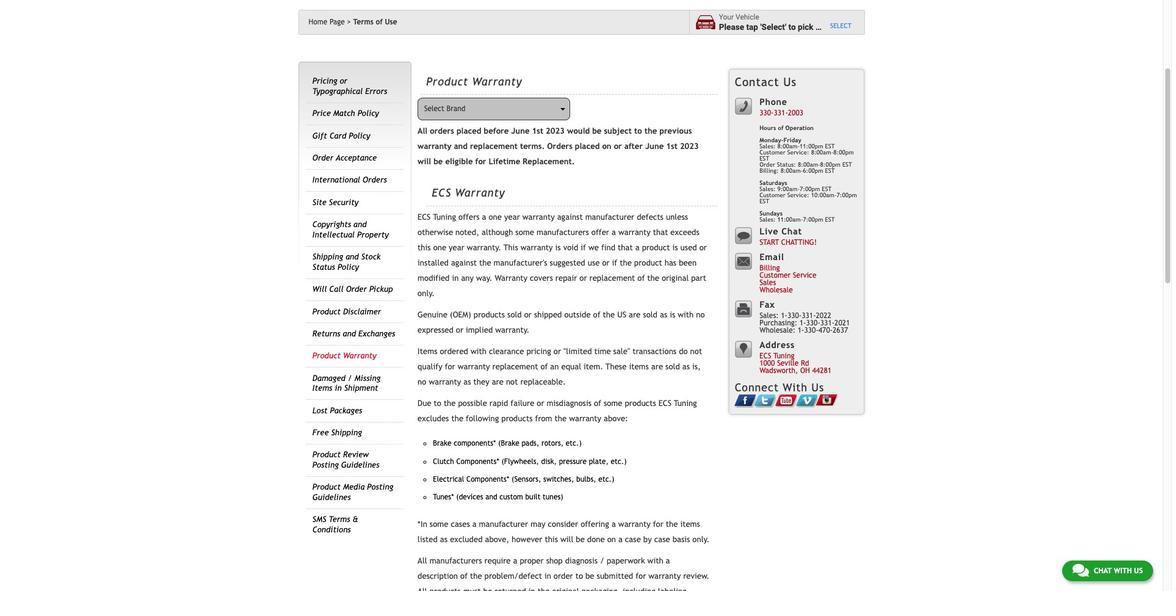 Task type: vqa. For each thing, say whether or not it's contained in the screenshot.
rightmost Chat
yes



Task type: locate. For each thing, give the bounding box(es) containing it.
0 vertical spatial items
[[418, 347, 438, 356]]

tuning inside address ecs tuning 1000 seville rd wadsworth, oh 44281
[[774, 352, 795, 361]]

orders
[[547, 141, 573, 151], [363, 176, 387, 185]]

replacement for 2023
[[470, 141, 518, 151]]

not up failure
[[506, 378, 518, 387]]

manufacturer up offer
[[585, 213, 635, 222]]

shop
[[546, 556, 563, 566]]

product warranty up brand
[[426, 75, 522, 88]]

0 horizontal spatial manufacturers
[[430, 556, 482, 566]]

replacement inside ecs tuning offers a one year warranty against manufacturer defects unless otherwise noted, although some manufacturers offer a warranty that exceeds this one year warranty. this warranty is void if we find that a product is used or installed against the manufacturer's suggested use or if the product has been modified in any way. warranty covers repair or replacement of the original part only.
[[590, 274, 635, 283]]

price match policy
[[313, 109, 379, 118]]

this up installed
[[418, 243, 431, 252]]

to inside 'due to the possible rapid failure or misdiagnosis of some products ecs tuning excludes the following products from the warranty above:'
[[434, 399, 442, 408]]

0 vertical spatial orders
[[547, 141, 573, 151]]

placed down "would"
[[575, 141, 600, 151]]

to
[[789, 22, 796, 31], [635, 126, 642, 135], [434, 399, 442, 408], [576, 572, 583, 581]]

0 vertical spatial policy
[[358, 109, 379, 118]]

home page
[[309, 18, 345, 26]]

components* up tunes* (devices and custom built tunes)
[[467, 475, 510, 484]]

or up typographical
[[340, 77, 348, 86]]

0 vertical spatial are
[[629, 310, 641, 320]]

has
[[665, 259, 677, 268]]

0 vertical spatial manufacturers
[[537, 228, 589, 237]]

chatting!
[[782, 238, 817, 247]]

of inside items ordered with clearance pricing or "limited time sale" transactions do not qualify for warranty replacement of an equal item. these items are sold as is, no warranty as they are not replaceable.
[[541, 362, 548, 371]]

product inside product media posting guidelines
[[313, 483, 341, 492]]

1 horizontal spatial items
[[681, 520, 700, 529]]

items up the basis
[[681, 520, 700, 529]]

1 vertical spatial no
[[418, 378, 427, 387]]

1- left the 2022
[[800, 319, 806, 328]]

1 horizontal spatial june
[[646, 141, 664, 151]]

and up property
[[354, 220, 367, 229]]

and inside shipping and stock status policy
[[346, 252, 359, 262]]

sold left shipped
[[508, 310, 522, 320]]

and for copyrights and intellectual property
[[354, 220, 367, 229]]

this
[[418, 243, 431, 252], [545, 535, 558, 544]]

products down description
[[430, 587, 461, 591]]

copyrights and intellectual property link
[[313, 220, 389, 239]]

1 vertical spatial one
[[433, 243, 447, 252]]

0 horizontal spatial chat
[[782, 226, 802, 236]]

items ordered with clearance pricing or "limited time sale" transactions do not qualify for warranty replacement of an equal item. these items are sold as is, no warranty as they are not replaceable.
[[418, 347, 702, 387]]

against
[[557, 213, 583, 222], [451, 259, 477, 268]]

/ up shipment at the left bottom
[[348, 374, 352, 383]]

or
[[340, 77, 348, 86], [614, 141, 622, 151], [700, 243, 707, 252], [602, 259, 610, 268], [580, 274, 587, 283], [524, 310, 532, 320], [456, 326, 464, 335], [554, 347, 561, 356], [537, 399, 544, 408]]

1 all from the top
[[418, 126, 428, 135]]

brake
[[433, 439, 452, 448]]

331- inside phone 330-331-2003
[[774, 109, 788, 117]]

to left pick
[[789, 22, 796, 31]]

a right pick
[[816, 22, 820, 31]]

1 horizontal spatial case
[[654, 535, 670, 544]]

(brake
[[498, 439, 520, 448]]

0 horizontal spatial case
[[625, 535, 641, 544]]

shipping and stock status policy link
[[313, 252, 381, 272]]

some
[[516, 228, 534, 237], [604, 399, 623, 408], [430, 520, 449, 529]]

chat inside chat with us link
[[1094, 567, 1112, 575]]

manufacturers
[[537, 228, 589, 237], [430, 556, 482, 566]]

this inside ecs tuning offers a one year warranty against manufacturer defects unless otherwise noted, although some manufacturers offer a warranty that exceeds this one year warranty. this warranty is void if we find that a product is used or installed against the manufacturer's suggested use or if the product has been modified in any way. warranty covers repair or replacement of the original part only.
[[418, 243, 431, 252]]

damaged / missing items in shipment link
[[313, 374, 381, 393]]

1 horizontal spatial manufacturers
[[537, 228, 589, 237]]

orders down acceptance
[[363, 176, 387, 185]]

product media posting guidelines link
[[313, 483, 394, 502]]

on right done
[[607, 535, 616, 544]]

problem/defect
[[485, 572, 542, 581]]

etc.) for brake components* (brake pads, rotors, etc.)
[[566, 439, 582, 448]]

clutch components* (flywheels, disk, pressure plate, etc.)
[[433, 457, 627, 466]]

stock
[[361, 252, 381, 262]]

saturdays
[[760, 180, 788, 186]]

no down qualify
[[418, 378, 427, 387]]

2 all from the top
[[418, 556, 427, 566]]

by
[[644, 535, 652, 544]]

product up 'returns'
[[313, 307, 341, 316]]

in inside damaged / missing items in shipment
[[335, 384, 342, 393]]

4 sales: from the top
[[760, 312, 779, 320]]

original down "has"
[[662, 274, 689, 283]]

order left status:
[[760, 161, 775, 168]]

1 horizontal spatial year
[[504, 213, 520, 222]]

are down transactions
[[652, 362, 663, 371]]

product left "has"
[[634, 259, 662, 268]]

pickup
[[369, 285, 393, 294]]

policy right card
[[349, 131, 370, 140]]

replacement for "limited
[[493, 362, 538, 371]]

rotors,
[[542, 439, 564, 448]]

us down 44281
[[812, 381, 825, 394]]

match
[[333, 109, 355, 118]]

be left done
[[576, 535, 585, 544]]

replaceable.
[[521, 378, 566, 387]]

and inside copyrights and intellectual property
[[354, 220, 367, 229]]

0 vertical spatial product warranty
[[426, 75, 522, 88]]

1 horizontal spatial select
[[831, 22, 852, 29]]

returns
[[313, 329, 341, 338]]

orders up replacement.
[[547, 141, 573, 151]]

outside
[[565, 310, 591, 320]]

acceptance
[[336, 153, 377, 163]]

property
[[357, 230, 389, 239]]

0 vertical spatial one
[[489, 213, 502, 222]]

2023 down previous
[[680, 141, 699, 151]]

sales: down the billing:
[[760, 186, 776, 192]]

or inside pricing or typographical errors
[[340, 77, 348, 86]]

us for connect
[[812, 381, 825, 394]]

2 horizontal spatial are
[[652, 362, 663, 371]]

electrical
[[433, 475, 464, 484]]

1 vertical spatial components*
[[467, 475, 510, 484]]

page
[[330, 18, 345, 26]]

0 vertical spatial only.
[[418, 289, 435, 298]]

posting for product media posting guidelines
[[367, 483, 394, 492]]

product for the product disclaimer "link"
[[313, 307, 341, 316]]

2 horizontal spatial us
[[1135, 567, 1143, 575]]

for inside items ordered with clearance pricing or "limited time sale" transactions do not qualify for warranty replacement of an equal item. these items are sold as is, no warranty as they are not replaceable.
[[445, 362, 455, 371]]

the up the basis
[[666, 520, 678, 529]]

products inside all manufacturers require a proper shop diagnosis / paperwork with a description of the problem/defect in order to be submitted for warranty review. all products must be returned in the original packaging, including labelin
[[430, 587, 461, 591]]

product warranty
[[426, 75, 522, 88], [313, 351, 377, 361]]

warranty inside all manufacturers require a proper shop diagnosis / paperwork with a description of the problem/defect in order to be submitted for warranty review. all products must be returned in the original packaging, including labelin
[[649, 572, 681, 581]]

1 horizontal spatial orders
[[547, 141, 573, 151]]

hours of operation monday-friday sales: 8:00am-11:00pm est customer service: 8:00am-8:00pm est order status: 8:00am-8:00pm est billing: 8:00am-6:00pm est saturdays sales: 9:00am-7:00pm est customer service: 10:00am-7:00pm est sundays sales: 11:00am-7:00pm est
[[760, 125, 857, 223]]

0 vertical spatial /
[[348, 374, 352, 383]]

noted,
[[456, 228, 479, 237]]

order down gift
[[313, 153, 334, 163]]

order
[[554, 572, 573, 581]]

way.
[[476, 274, 493, 283]]

be
[[593, 126, 602, 135], [434, 157, 443, 166], [576, 535, 585, 544], [586, 572, 595, 581], [483, 587, 492, 591]]

one up although
[[489, 213, 502, 222]]

1 case from the left
[[625, 535, 641, 544]]

they
[[474, 378, 490, 387]]

if down find
[[612, 259, 618, 268]]

0 horizontal spatial year
[[449, 243, 465, 252]]

0 horizontal spatial this
[[418, 243, 431, 252]]

tuning inside ecs tuning offers a one year warranty against manufacturer defects unless otherwise noted, although some manufacturers offer a warranty that exceeds this one year warranty. this warranty is void if we find that a product is used or installed against the manufacturer's suggested use or if the product has been modified in any way. warranty covers repair or replacement of the original part only.
[[433, 213, 456, 222]]

some inside 'due to the possible rapid failure or misdiagnosis of some products ecs tuning excludes the following products from the warranty above:'
[[604, 399, 623, 408]]

2 horizontal spatial tuning
[[774, 352, 795, 361]]

11:00pm
[[800, 143, 824, 150]]

10:00am-
[[811, 192, 837, 198]]

of inside hours of operation monday-friday sales: 8:00am-11:00pm est customer service: 8:00am-8:00pm est order status: 8:00am-8:00pm est billing: 8:00am-6:00pm est saturdays sales: 9:00am-7:00pm est customer service: 10:00am-7:00pm est sundays sales: 11:00am-7:00pm est
[[778, 125, 784, 131]]

free shipping
[[313, 428, 362, 437]]

case left by
[[625, 535, 641, 544]]

2 service: from the top
[[788, 192, 810, 198]]

missing
[[355, 374, 381, 383]]

1 vertical spatial all
[[418, 556, 427, 566]]

one down the otherwise
[[433, 243, 447, 252]]

sales: down hours
[[760, 143, 776, 150]]

billing link
[[760, 264, 780, 273]]

1 horizontal spatial will
[[561, 535, 574, 544]]

for inside all orders placed before june 1st 2023 would be subject to the previous warranty and replacement terms. orders placed on or after june 1st 2023 will be eligible for lifetime replacement.
[[475, 157, 486, 166]]

replacement inside items ordered with clearance pricing or "limited time sale" transactions do not qualify for warranty replacement of an equal item. these items are sold as is, no warranty as they are not replaceable.
[[493, 362, 538, 371]]

1 vertical spatial placed
[[575, 141, 600, 151]]

ecs inside ecs tuning offers a one year warranty against manufacturer defects unless otherwise noted, although some manufacturers offer a warranty that exceeds this one year warranty. this warranty is void if we find that a product is used or installed against the manufacturer's suggested use or if the product has been modified in any way. warranty covers repair or replacement of the original part only.
[[418, 213, 431, 222]]

guidelines inside product media posting guidelines
[[313, 493, 351, 502]]

product review posting guidelines
[[313, 450, 380, 470]]

8:00pm right 11:00pm
[[834, 149, 854, 156]]

1 vertical spatial /
[[600, 556, 605, 566]]

components* for electrical
[[467, 475, 510, 484]]

1 vertical spatial manufacturers
[[430, 556, 482, 566]]

on inside *in some cases a manufacturer may consider offering a warranty for the items listed as excluded above, however this will be done on a case by case basis only.
[[607, 535, 616, 544]]

items
[[629, 362, 649, 371], [681, 520, 700, 529]]

this down consider
[[545, 535, 558, 544]]

free shipping link
[[313, 428, 362, 437]]

1 horizontal spatial no
[[696, 310, 705, 320]]

manufacturer inside *in some cases a manufacturer may consider offering a warranty for the items listed as excluded above, however this will be done on a case by case basis only.
[[479, 520, 528, 529]]

1 horizontal spatial placed
[[575, 141, 600, 151]]

be left eligible
[[434, 157, 443, 166]]

the inside *in some cases a manufacturer may consider offering a warranty for the items listed as excluded above, however this will be done on a case by case basis only.
[[666, 520, 678, 529]]

1 vertical spatial customer
[[760, 192, 786, 198]]

2 horizontal spatial some
[[604, 399, 623, 408]]

and down the product disclaimer "link"
[[343, 329, 356, 338]]

0 vertical spatial replacement
[[470, 141, 518, 151]]

1 vertical spatial warranty.
[[495, 326, 530, 335]]

order inside hours of operation monday-friday sales: 8:00am-11:00pm est customer service: 8:00am-8:00pm est order status: 8:00am-8:00pm est billing: 8:00am-6:00pm est saturdays sales: 9:00am-7:00pm est customer service: 10:00am-7:00pm est sundays sales: 11:00am-7:00pm est
[[760, 161, 775, 168]]

are
[[629, 310, 641, 320], [652, 362, 663, 371], [492, 378, 504, 387]]

warranty inside 'due to the possible rapid failure or misdiagnosis of some products ecs tuning excludes the following products from the warranty above:'
[[569, 414, 602, 423]]

0 vertical spatial no
[[696, 310, 705, 320]]

manufacturers inside ecs tuning offers a one year warranty against manufacturer defects unless otherwise noted, although some manufacturers offer a warranty that exceeds this one year warranty. this warranty is void if we find that a product is used or installed against the manufacturer's suggested use or if the product has been modified in any way. warranty covers repair or replacement of the original part only.
[[537, 228, 589, 237]]

1 vertical spatial terms
[[329, 515, 350, 524]]

only. inside *in some cases a manufacturer may consider offering a warranty for the items listed as excluded above, however this will be done on a case by case basis only.
[[693, 535, 710, 544]]

warranty. down although
[[467, 243, 501, 252]]

international orders link
[[313, 176, 387, 185]]

terms.
[[520, 141, 545, 151]]

0 horizontal spatial tuning
[[433, 213, 456, 222]]

excluded
[[450, 535, 483, 544]]

with right comments image
[[1114, 567, 1132, 575]]

0 horizontal spatial that
[[618, 243, 633, 252]]

0 horizontal spatial terms
[[329, 515, 350, 524]]

1 vertical spatial 2023
[[680, 141, 699, 151]]

1 vertical spatial replacement
[[590, 274, 635, 283]]

items inside items ordered with clearance pricing or "limited time sale" transactions do not qualify for warranty replacement of an equal item. these items are sold as is, no warranty as they are not replaceable.
[[418, 347, 438, 356]]

1 vertical spatial against
[[451, 259, 477, 268]]

or inside 'due to the possible rapid failure or misdiagnosis of some products ecs tuning excludes the following products from the warranty above:'
[[537, 399, 544, 408]]

posting inside product review posting guidelines
[[313, 460, 339, 470]]

or down subject
[[614, 141, 622, 151]]

some inside *in some cases a manufacturer may consider offering a warranty for the items listed as excluded above, however this will be done on a case by case basis only.
[[430, 520, 449, 529]]

this inside *in some cases a manufacturer may consider offering a warranty for the items listed as excluded above, however this will be done on a case by case basis only.
[[545, 535, 558, 544]]

order acceptance link
[[313, 153, 377, 163]]

/ inside damaged / missing items in shipment
[[348, 374, 352, 383]]

manufacturers inside all manufacturers require a proper shop diagnosis / paperwork with a description of the problem/defect in order to be submitted for warranty review. all products must be returned in the original packaging, including labelin
[[430, 556, 482, 566]]

covers
[[530, 274, 553, 283]]

0 vertical spatial terms
[[353, 18, 374, 26]]

select
[[831, 22, 852, 29], [424, 104, 445, 113]]

chat with us
[[1094, 567, 1143, 575]]

monday-
[[760, 137, 784, 143]]

1 horizontal spatial product warranty
[[426, 75, 522, 88]]

do
[[679, 347, 688, 356]]

items down transactions
[[629, 362, 649, 371]]

not right do
[[690, 347, 702, 356]]

0 vertical spatial items
[[629, 362, 649, 371]]

customer inside email billing customer service sales wholesale
[[760, 271, 791, 280]]

of
[[376, 18, 383, 26], [778, 125, 784, 131], [638, 274, 645, 283], [593, 310, 601, 320], [541, 362, 548, 371], [594, 399, 602, 408], [461, 572, 468, 581]]

1 vertical spatial product warranty
[[313, 351, 377, 361]]

placed down brand
[[457, 126, 482, 135]]

1 vertical spatial this
[[545, 535, 558, 544]]

8:00am- down 11:00pm
[[798, 161, 821, 168]]

to inside all orders placed before june 1st 2023 would be subject to the previous warranty and replacement terms. orders placed on or after june 1st 2023 will be eligible for lifetime replacement.
[[635, 126, 642, 135]]

products up implied
[[474, 310, 505, 320]]

is left void
[[556, 243, 561, 252]]

0 vertical spatial 2023
[[546, 126, 565, 135]]

replacement inside all orders placed before june 1st 2023 would be subject to the previous warranty and replacement terms. orders placed on or after june 1st 2023 will be eligible for lifetime replacement.
[[470, 141, 518, 151]]

warranty. inside ecs tuning offers a one year warranty against manufacturer defects unless otherwise noted, although some manufacturers offer a warranty that exceeds this one year warranty. this warranty is void if we find that a product is used or installed against the manufacturer's suggested use or if the product has been modified in any way. warranty covers repair or replacement of the original part only.
[[467, 243, 501, 252]]

2023
[[546, 126, 565, 135], [680, 141, 699, 151]]

to up after
[[635, 126, 642, 135]]

1 horizontal spatial 331-
[[802, 312, 816, 320]]

guidelines down media
[[313, 493, 351, 502]]

0 horizontal spatial will
[[418, 157, 431, 166]]

1 vertical spatial tuning
[[774, 352, 795, 361]]

for
[[475, 157, 486, 166], [445, 362, 455, 371], [653, 520, 664, 529], [636, 572, 646, 581]]

1 horizontal spatial some
[[516, 228, 534, 237]]

chat down 11:00am-
[[782, 226, 802, 236]]

june right after
[[646, 141, 664, 151]]

1 horizontal spatial original
[[662, 274, 689, 283]]

call
[[329, 285, 344, 294]]

product for product warranty link
[[313, 351, 341, 361]]

shipping down packages at the bottom left
[[331, 428, 362, 437]]

product inside product review posting guidelines
[[313, 450, 341, 460]]

will left eligible
[[418, 157, 431, 166]]

items up qualify
[[418, 347, 438, 356]]

0 horizontal spatial /
[[348, 374, 352, 383]]

as up transactions
[[660, 310, 668, 320]]

orders
[[430, 126, 454, 135]]

1 service: from the top
[[788, 149, 810, 156]]

2 vertical spatial policy
[[338, 262, 359, 272]]

packaging,
[[582, 587, 621, 591]]

0 horizontal spatial orders
[[363, 176, 387, 185]]

1 vertical spatial guidelines
[[313, 493, 351, 502]]

0 vertical spatial against
[[557, 213, 583, 222]]

is up transactions
[[670, 310, 676, 320]]

sold inside items ordered with clearance pricing or "limited time sale" transactions do not qualify for warranty replacement of an equal item. these items are sold as is, no warranty as they are not replaceable.
[[666, 362, 680, 371]]

the left us in the bottom right of the page
[[603, 310, 615, 320]]

manufacturer up above,
[[479, 520, 528, 529]]

1 vertical spatial items
[[681, 520, 700, 529]]

1 vertical spatial 1st
[[666, 141, 678, 151]]

in left any on the top
[[452, 274, 459, 283]]

2 vertical spatial replacement
[[493, 362, 538, 371]]

0 vertical spatial etc.)
[[566, 439, 582, 448]]

us up the phone
[[784, 75, 797, 88]]

replacement down use
[[590, 274, 635, 283]]

0 horizontal spatial only.
[[418, 289, 435, 298]]

0 vertical spatial original
[[662, 274, 689, 283]]

posting inside product media posting guidelines
[[367, 483, 394, 492]]

1 horizontal spatial us
[[812, 381, 825, 394]]

1 vertical spatial year
[[449, 243, 465, 252]]

the up must
[[470, 572, 482, 581]]

chat right comments image
[[1094, 567, 1112, 575]]

exceeds
[[671, 228, 700, 237]]

posting right media
[[367, 483, 394, 492]]

etc.) up 'pressure' at the bottom of page
[[566, 439, 582, 448]]

terms right page
[[353, 18, 374, 26]]

1 horizontal spatial terms
[[353, 18, 374, 26]]

0 vertical spatial this
[[418, 243, 431, 252]]

product review posting guidelines link
[[313, 450, 380, 470]]

if left we
[[581, 243, 586, 252]]

or inside items ordered with clearance pricing or "limited time sale" transactions do not qualify for warranty replacement of an equal item. these items are sold as is, no warranty as they are not replaceable.
[[554, 347, 561, 356]]

8:00am- up the 9:00am-
[[781, 167, 803, 174]]

only. inside ecs tuning offers a one year warranty against manufacturer defects unless otherwise noted, although some manufacturers offer a warranty that exceeds this one year warranty. this warranty is void if we find that a product is used or installed against the manufacturer's suggested use or if the product has been modified in any way. warranty covers repair or replacement of the original part only.
[[418, 289, 435, 298]]

guidelines down review
[[341, 460, 380, 470]]

1 horizontal spatial 2023
[[680, 141, 699, 151]]

330- left 2637
[[806, 319, 821, 328]]

1-
[[781, 312, 788, 320], [800, 319, 806, 328], [798, 326, 805, 335]]

0 vertical spatial some
[[516, 228, 534, 237]]

guidelines inside product review posting guidelines
[[341, 460, 380, 470]]

8:00pm down 11:00pm
[[821, 161, 841, 168]]

is left used
[[673, 243, 678, 252]]

customer
[[760, 149, 786, 156], [760, 192, 786, 198], [760, 271, 791, 280]]

ecs inside address ecs tuning 1000 seville rd wadsworth, oh 44281
[[760, 352, 772, 361]]

7:00pm right the 9:00am-
[[837, 192, 857, 198]]

select left brand
[[424, 104, 445, 113]]

previous
[[660, 126, 692, 135]]

1 vertical spatial service:
[[788, 192, 810, 198]]

2 horizontal spatial sold
[[666, 362, 680, 371]]

sales: inside fax sales: 1-330-331-2022 purchasing: 1-330-331-2021 wholesale: 1-330-470-2637
[[760, 312, 779, 320]]

policy inside shipping and stock status policy
[[338, 262, 359, 272]]

0 vertical spatial all
[[418, 126, 428, 135]]

470-
[[819, 326, 833, 335]]

for inside all manufacturers require a proper shop diagnosis / paperwork with a description of the problem/defect in order to be submitted for warranty review. all products must be returned in the original packaging, including labelin
[[636, 572, 646, 581]]

year down noted,
[[449, 243, 465, 252]]

must
[[463, 587, 481, 591]]

case right by
[[654, 535, 670, 544]]

warranty inside *in some cases a manufacturer may consider offering a warranty for the items listed as excluded above, however this will be done on a case by case basis only.
[[619, 520, 651, 529]]

0 vertical spatial guidelines
[[341, 460, 380, 470]]

0 horizontal spatial are
[[492, 378, 504, 387]]

2 vertical spatial etc.)
[[599, 475, 615, 484]]

case
[[625, 535, 641, 544], [654, 535, 670, 544]]

of inside ecs tuning offers a one year warranty against manufacturer defects unless otherwise noted, although some manufacturers offer a warranty that exceeds this one year warranty. this warranty is void if we find that a product is used or installed against the manufacturer's suggested use or if the product has been modified in any way. warranty covers repair or replacement of the original part only.
[[638, 274, 645, 283]]

in down damaged
[[335, 384, 342, 393]]

may
[[531, 520, 546, 529]]

only.
[[418, 289, 435, 298], [693, 535, 710, 544]]

with down implied
[[471, 347, 487, 356]]

2 vertical spatial some
[[430, 520, 449, 529]]

1 vertical spatial are
[[652, 362, 663, 371]]

are right they
[[492, 378, 504, 387]]

warranty. inside genuine (oem) products sold or shipped outside of the us are sold as is with no expressed or implied warranty.
[[495, 326, 530, 335]]

1 vertical spatial select
[[424, 104, 445, 113]]

0 horizontal spatial placed
[[457, 126, 482, 135]]

components* for clutch
[[456, 457, 499, 466]]

june up terms.
[[511, 126, 530, 135]]

will inside *in some cases a manufacturer may consider offering a warranty for the items listed as excluded above, however this will be done on a case by case basis only.
[[561, 535, 574, 544]]

lost
[[313, 406, 328, 415]]

is,
[[693, 362, 701, 371]]

0 horizontal spatial if
[[581, 243, 586, 252]]

product for product media posting guidelines link
[[313, 483, 341, 492]]

items
[[418, 347, 438, 356], [313, 384, 333, 393]]

0 horizontal spatial items
[[313, 384, 333, 393]]

'select'
[[761, 22, 787, 31]]

us
[[784, 75, 797, 88], [812, 381, 825, 394], [1135, 567, 1143, 575]]

3 customer from the top
[[760, 271, 791, 280]]

with inside chat with us link
[[1114, 567, 1132, 575]]

8:00am-
[[778, 143, 800, 150], [811, 149, 834, 156], [798, 161, 821, 168], [781, 167, 803, 174]]

tunes*
[[433, 493, 454, 502]]

product up "has"
[[642, 243, 670, 252]]

all inside all orders placed before june 1st 2023 would be subject to the previous warranty and replacement terms. orders placed on or after june 1st 2023 will be eligible for lifetime replacement.
[[418, 126, 428, 135]]

as inside *in some cases a manufacturer may consider offering a warranty for the items listed as excluded above, however this will be done on a case by case basis only.
[[440, 535, 448, 544]]

with
[[678, 310, 694, 320], [471, 347, 487, 356], [648, 556, 664, 566], [1114, 567, 1132, 575]]

used
[[681, 243, 697, 252]]

for inside *in some cases a manufacturer may consider offering a warranty for the items listed as excluded above, however this will be done on a case by case basis only.
[[653, 520, 664, 529]]

contact
[[735, 75, 780, 88]]

original down 'order'
[[552, 587, 579, 591]]

diagnosis
[[565, 556, 598, 566]]

items inside *in some cases a manufacturer may consider offering a warranty for the items listed as excluded above, however this will be done on a case by case basis only.
[[681, 520, 700, 529]]

policy
[[358, 109, 379, 118], [349, 131, 370, 140], [338, 262, 359, 272]]

chat
[[782, 226, 802, 236], [1094, 567, 1112, 575]]

warranty inside ecs tuning offers a one year warranty against manufacturer defects unless otherwise noted, although some manufacturers offer a warranty that exceeds this one year warranty. this warranty is void if we find that a product is used or installed against the manufacturer's suggested use or if the product has been modified in any way. warranty covers repair or replacement of the original part only.
[[495, 274, 528, 283]]

all manufacturers require a proper shop diagnosis / paperwork with a description of the problem/defect in order to be submitted for warranty review. all products must be returned in the original packaging, including labelin
[[418, 556, 710, 591]]

product down free
[[313, 450, 341, 460]]

1 vertical spatial only.
[[693, 535, 710, 544]]

an
[[550, 362, 559, 371]]



Task type: describe. For each thing, give the bounding box(es) containing it.
of inside genuine (oem) products sold or shipped outside of the us are sold as is with no expressed or implied warranty.
[[593, 310, 601, 320]]

warranty up before
[[472, 75, 522, 88]]

returned
[[495, 587, 526, 591]]

/ inside all manufacturers require a proper shop diagnosis / paperwork with a description of the problem/defect in order to be submitted for warranty review. all products must be returned in the original packaging, including labelin
[[600, 556, 605, 566]]

listed
[[418, 535, 438, 544]]

above:
[[604, 414, 628, 423]]

or right repair
[[580, 274, 587, 283]]

1 horizontal spatial that
[[653, 228, 668, 237]]

0 vertical spatial product
[[642, 243, 670, 252]]

1 vertical spatial 8:00pm
[[821, 161, 841, 168]]

shipping inside shipping and stock status policy
[[313, 252, 343, 262]]

vehicle
[[736, 13, 760, 21]]

0 horizontal spatial not
[[506, 378, 518, 387]]

products inside genuine (oem) products sold or shipped outside of the us are sold as is with no expressed or implied warranty.
[[474, 310, 505, 320]]

operation
[[786, 125, 814, 131]]

the right use
[[620, 259, 632, 268]]

a up "paperwork"
[[619, 535, 623, 544]]

0 vertical spatial year
[[504, 213, 520, 222]]

in inside ecs tuning offers a one year warranty against manufacturer defects unless otherwise noted, although some manufacturers offer a warranty that exceeds this one year warranty. this warranty is void if we find that a product is used or installed against the manufacturer's suggested use or if the product has been modified in any way. warranty covers repair or replacement of the original part only.
[[452, 274, 459, 283]]

a right find
[[636, 243, 640, 252]]

status
[[313, 262, 335, 272]]

products down failure
[[502, 414, 533, 423]]

330- down the 2022
[[805, 326, 819, 335]]

product for 'product review posting guidelines' link
[[313, 450, 341, 460]]

pricing
[[527, 347, 551, 356]]

excludes
[[418, 414, 449, 423]]

status:
[[777, 161, 796, 168]]

shipment
[[344, 384, 378, 393]]

330- up wholesale:
[[788, 312, 802, 320]]

2 vertical spatial are
[[492, 378, 504, 387]]

the right from
[[555, 414, 567, 423]]

2 customer from the top
[[760, 192, 786, 198]]

the up "excludes"
[[444, 399, 456, 408]]

a right cases
[[473, 520, 477, 529]]

switches,
[[544, 475, 574, 484]]

tuning inside 'due to the possible rapid failure or misdiagnosis of some products ecs tuning excludes the following products from the warranty above:'
[[674, 399, 697, 408]]

we
[[589, 243, 599, 252]]

warranty down returns and exchanges link
[[343, 351, 377, 361]]

email
[[760, 252, 785, 262]]

in right returned
[[529, 587, 535, 591]]

submitted
[[597, 572, 633, 581]]

ecs inside 'due to the possible rapid failure or misdiagnosis of some products ecs tuning excludes the following products from the warranty above:'
[[659, 399, 672, 408]]

components*
[[454, 439, 496, 448]]

1 vertical spatial that
[[618, 243, 633, 252]]

0 vertical spatial 8:00pm
[[834, 149, 854, 156]]

warranty inside all orders placed before june 1st 2023 would be subject to the previous warranty and replacement terms. orders placed on or after june 1st 2023 will be eligible for lifetime replacement.
[[418, 141, 452, 151]]

damaged / missing items in shipment
[[313, 374, 381, 393]]

no inside genuine (oem) products sold or shipped outside of the us are sold as is with no expressed or implied warranty.
[[696, 310, 705, 320]]

or right use
[[602, 259, 610, 268]]

the inside all orders placed before june 1st 2023 would be subject to the previous warranty and replacement terms. orders placed on or after june 1st 2023 will be eligible for lifetime replacement.
[[645, 126, 657, 135]]

built
[[525, 493, 541, 502]]

0 horizontal spatial sold
[[508, 310, 522, 320]]

including
[[623, 587, 656, 591]]

are inside genuine (oem) products sold or shipped outside of the us are sold as is with no expressed or implied warranty.
[[629, 310, 641, 320]]

as inside genuine (oem) products sold or shipped outside of the us are sold as is with no expressed or implied warranty.
[[660, 310, 668, 320]]

be inside *in some cases a manufacturer may consider offering a warranty for the items listed as excluded above, however this will be done on a case by case basis only.
[[576, 535, 585, 544]]

or inside all orders placed before june 1st 2023 would be subject to the previous warranty and replacement terms. orders placed on or after june 1st 2023 will be eligible for lifetime replacement.
[[614, 141, 622, 151]]

2637
[[833, 326, 848, 335]]

in left 'order'
[[545, 572, 551, 581]]

some inside ecs tuning offers a one year warranty against manufacturer defects unless otherwise noted, although some manufacturers offer a warranty that exceeds this one year warranty. this warranty is void if we find that a product is used or installed against the manufacturer's suggested use or if the product has been modified in any way. warranty covers repair or replacement of the original part only.
[[516, 228, 534, 237]]

offer
[[592, 228, 610, 237]]

1 horizontal spatial 1st
[[666, 141, 678, 151]]

rapid
[[490, 399, 508, 408]]

or down the (oem) at the left
[[456, 326, 464, 335]]

1 customer from the top
[[760, 149, 786, 156]]

be up the packaging, at the bottom of the page
[[586, 572, 595, 581]]

require
[[485, 556, 511, 566]]

on inside all orders placed before june 1st 2023 would be subject to the previous warranty and replacement terms. orders placed on or after june 1st 2023 will be eligible for lifetime replacement.
[[602, 141, 612, 151]]

these
[[606, 362, 627, 371]]

1 sales: from the top
[[760, 143, 776, 150]]

0 horizontal spatial product warranty
[[313, 351, 377, 361]]

items inside damaged / missing items in shipment
[[313, 384, 333, 393]]

with inside genuine (oem) products sold or shipped outside of the us are sold as is with no expressed or implied warranty.
[[678, 310, 694, 320]]

to inside 'your vehicle please tap 'select' to pick a vehicle'
[[789, 22, 796, 31]]

3 sales: from the top
[[760, 216, 776, 223]]

site security link
[[313, 198, 359, 207]]

chat inside live chat start chatting!
[[782, 226, 802, 236]]

sale"
[[614, 347, 630, 356]]

"limited
[[564, 347, 592, 356]]

2 case from the left
[[654, 535, 670, 544]]

modified
[[418, 274, 450, 283]]

billing:
[[760, 167, 779, 174]]

email billing customer service sales wholesale
[[760, 252, 817, 295]]

1 vertical spatial etc.)
[[611, 457, 627, 466]]

original inside all manufacturers require a proper shop diagnosis / paperwork with a description of the problem/defect in order to be submitted for warranty review. all products must be returned in the original packaging, including labelin
[[552, 587, 579, 591]]

fax sales: 1-330-331-2022 purchasing: 1-330-331-2021 wholesale: 1-330-470-2637
[[760, 299, 850, 335]]

your
[[719, 13, 734, 21]]

a inside 'your vehicle please tap 'select' to pick a vehicle'
[[816, 22, 820, 31]]

disclaimer
[[343, 307, 381, 316]]

electrical components* (sensors, switches, bulbs, etc.)
[[433, 475, 615, 484]]

with inside all manufacturers require a proper shop diagnosis / paperwork with a description of the problem/defect in order to be submitted for warranty review. all products must be returned in the original packaging, including labelin
[[648, 556, 664, 566]]

gift card policy
[[313, 131, 370, 140]]

330- inside phone 330-331-2003
[[760, 109, 774, 117]]

a up the problem/defect
[[513, 556, 518, 566]]

330-331-2003 link
[[760, 109, 804, 117]]

cases
[[451, 520, 470, 529]]

all for all manufacturers require a proper shop diagnosis / paperwork with a description of the problem/defect in order to be submitted for warranty review. all products must be returned in the original packaging, including labelin
[[418, 556, 427, 566]]

service
[[793, 271, 817, 280]]

guidelines for media
[[313, 493, 351, 502]]

errors
[[365, 87, 387, 96]]

0 horizontal spatial order
[[313, 153, 334, 163]]

lost packages
[[313, 406, 362, 415]]

1 vertical spatial june
[[646, 141, 664, 151]]

2 horizontal spatial 331-
[[821, 319, 835, 328]]

0 horizontal spatial one
[[433, 243, 447, 252]]

tap
[[747, 22, 759, 31]]

&
[[353, 515, 358, 524]]

ordered
[[440, 347, 468, 356]]

0 vertical spatial not
[[690, 347, 702, 356]]

policy for price match policy
[[358, 109, 379, 118]]

(flywheels,
[[502, 457, 539, 466]]

replacement.
[[523, 157, 575, 166]]

after
[[625, 141, 643, 151]]

1 horizontal spatial order
[[346, 285, 367, 294]]

0 horizontal spatial against
[[451, 259, 477, 268]]

1 vertical spatial shipping
[[331, 428, 362, 437]]

be right "would"
[[593, 126, 602, 135]]

a right offering
[[612, 520, 616, 529]]

product warranty link
[[313, 351, 377, 361]]

*in
[[418, 520, 427, 529]]

comments image
[[1073, 563, 1089, 578]]

time
[[595, 347, 611, 356]]

as left is,
[[683, 362, 690, 371]]

tunes* (devices and custom built tunes)
[[433, 493, 564, 502]]

1 vertical spatial orders
[[363, 176, 387, 185]]

or right used
[[700, 243, 707, 252]]

original inside ecs tuning offers a one year warranty against manufacturer defects unless otherwise noted, although some manufacturers offer a warranty that exceeds this one year warranty. this warranty is void if we find that a product is used or installed against the manufacturer's suggested use or if the product has been modified in any way. warranty covers repair or replacement of the original part only.
[[662, 274, 689, 283]]

1- up wholesale:
[[781, 312, 788, 320]]

manufacturer inside ecs tuning offers a one year warranty against manufacturer defects unless otherwise noted, although some manufacturers offer a warranty that exceeds this one year warranty. this warranty is void if we find that a product is used or installed against the manufacturer's suggested use or if the product has been modified in any way. warranty covers repair or replacement of the original part only.
[[585, 213, 635, 222]]

start chatting! link
[[760, 238, 817, 247]]

the up way. at the top of page
[[479, 259, 491, 268]]

1 horizontal spatial against
[[557, 213, 583, 222]]

and inside all orders placed before june 1st 2023 would be subject to the previous warranty and replacement terms. orders placed on or after june 1st 2023 will be eligible for lifetime replacement.
[[454, 141, 468, 151]]

of inside 'due to the possible rapid failure or misdiagnosis of some products ecs tuning excludes the following products from the warranty above:'
[[594, 399, 602, 408]]

address
[[760, 340, 795, 350]]

would
[[567, 126, 590, 135]]

address ecs tuning 1000 seville rd wadsworth, oh 44281
[[760, 340, 832, 375]]

2021
[[835, 319, 850, 328]]

0 vertical spatial if
[[581, 243, 586, 252]]

damaged
[[313, 374, 346, 383]]

a right "paperwork"
[[666, 556, 670, 566]]

implied
[[466, 326, 493, 335]]

select for select brand
[[424, 104, 445, 113]]

unless
[[666, 213, 688, 222]]

sales
[[760, 279, 776, 287]]

a right offers
[[482, 213, 486, 222]]

0 horizontal spatial june
[[511, 126, 530, 135]]

to inside all manufacturers require a proper shop diagnosis / paperwork with a description of the problem/defect in order to be submitted for warranty review. all products must be returned in the original packaging, including labelin
[[576, 572, 583, 581]]

clearance
[[489, 347, 524, 356]]

price
[[313, 109, 331, 118]]

0 horizontal spatial 2023
[[546, 126, 565, 135]]

wholesale:
[[760, 326, 796, 335]]

terms inside sms terms & conditions
[[329, 515, 350, 524]]

8:00am- up the '6:00pm'
[[811, 149, 834, 156]]

all for all orders placed before june 1st 2023 would be subject to the previous warranty and replacement terms. orders placed on or after june 1st 2023 will be eligible for lifetime replacement.
[[418, 126, 428, 135]]

and left custom
[[486, 493, 498, 502]]

us for chat
[[1135, 567, 1143, 575]]

us
[[618, 310, 627, 320]]

8:00am- up status:
[[778, 143, 800, 150]]

items inside items ordered with clearance pricing or "limited time sale" transactions do not qualify for warranty replacement of an equal item. these items are sold as is, no warranty as they are not replaceable.
[[629, 362, 649, 371]]

the left part
[[648, 274, 660, 283]]

home page link
[[309, 18, 351, 26]]

7:00pm down 10:00am-
[[803, 216, 824, 223]]

genuine
[[418, 310, 448, 320]]

guidelines for review
[[341, 460, 380, 470]]

the down shop
[[538, 587, 550, 591]]

2 sales: from the top
[[760, 186, 776, 192]]

free
[[313, 428, 329, 437]]

1 vertical spatial product
[[634, 259, 662, 268]]

etc.) for electrical components* (sensors, switches, bulbs, etc.)
[[599, 475, 615, 484]]

qualify
[[418, 362, 443, 371]]

sundays
[[760, 210, 783, 217]]

gift card policy link
[[313, 131, 370, 140]]

product up select brand
[[426, 75, 469, 88]]

or left shipped
[[524, 310, 532, 320]]

your vehicle please tap 'select' to pick a vehicle
[[719, 13, 849, 31]]

1 horizontal spatial one
[[489, 213, 502, 222]]

0 vertical spatial placed
[[457, 126, 482, 135]]

and for shipping and stock status policy
[[346, 252, 359, 262]]

0 horizontal spatial us
[[784, 75, 797, 88]]

pricing or typographical errors link
[[313, 77, 387, 96]]

of inside all manufacturers require a proper shop diagnosis / paperwork with a description of the problem/defect in order to be submitted for warranty review. all products must be returned in the original packaging, including labelin
[[461, 572, 468, 581]]

returns and exchanges link
[[313, 329, 395, 338]]

1 horizontal spatial if
[[612, 259, 618, 268]]

customer service link
[[760, 271, 817, 280]]

3 all from the top
[[418, 587, 427, 591]]

transactions
[[633, 347, 677, 356]]

0 vertical spatial 1st
[[532, 126, 544, 135]]

seville
[[777, 359, 799, 368]]

repair
[[556, 274, 577, 283]]

6:00pm
[[803, 167, 824, 174]]

with inside items ordered with clearance pricing or "limited time sale" transactions do not qualify for warranty replacement of an equal item. these items are sold as is, no warranty as they are not replaceable.
[[471, 347, 487, 356]]

(oem)
[[450, 310, 471, 320]]

ecs down eligible
[[432, 186, 452, 199]]

warranty up offers
[[455, 186, 505, 199]]

is inside genuine (oem) products sold or shipped outside of the us are sold as is with no expressed or implied warranty.
[[670, 310, 676, 320]]

ecs warranty
[[432, 186, 505, 199]]

expressed
[[418, 326, 454, 335]]

1- right wholesale:
[[798, 326, 805, 335]]

will inside all orders placed before june 1st 2023 would be subject to the previous warranty and replacement terms. orders placed on or after june 1st 2023 will be eligible for lifetime replacement.
[[418, 157, 431, 166]]

select for select link
[[831, 22, 852, 29]]

7:00pm down the '6:00pm'
[[800, 186, 820, 192]]

the inside genuine (oem) products sold or shipped outside of the us are sold as is with no expressed or implied warranty.
[[603, 310, 615, 320]]

posting for product review posting guidelines
[[313, 460, 339, 470]]

pricing
[[313, 77, 337, 86]]

pressure
[[559, 457, 587, 466]]

1 horizontal spatial sold
[[643, 310, 658, 320]]

be right must
[[483, 587, 492, 591]]

orders inside all orders placed before june 1st 2023 would be subject to the previous warranty and replacement terms. orders placed on or after june 1st 2023 will be eligible for lifetime replacement.
[[547, 141, 573, 151]]

as left they
[[464, 378, 471, 387]]

following
[[466, 414, 499, 423]]

price match policy link
[[313, 109, 379, 118]]

purchasing:
[[760, 319, 798, 328]]

products up above:
[[625, 399, 656, 408]]

product disclaimer
[[313, 307, 381, 316]]

offering
[[581, 520, 609, 529]]

contact us
[[735, 75, 797, 88]]

no inside items ordered with clearance pricing or "limited time sale" transactions do not qualify for warranty replacement of an equal item. these items are sold as is, no warranty as they are not replaceable.
[[418, 378, 427, 387]]

the down possible
[[452, 414, 464, 423]]

a right offer
[[612, 228, 616, 237]]

and for returns and exchanges
[[343, 329, 356, 338]]

policy for gift card policy
[[349, 131, 370, 140]]



